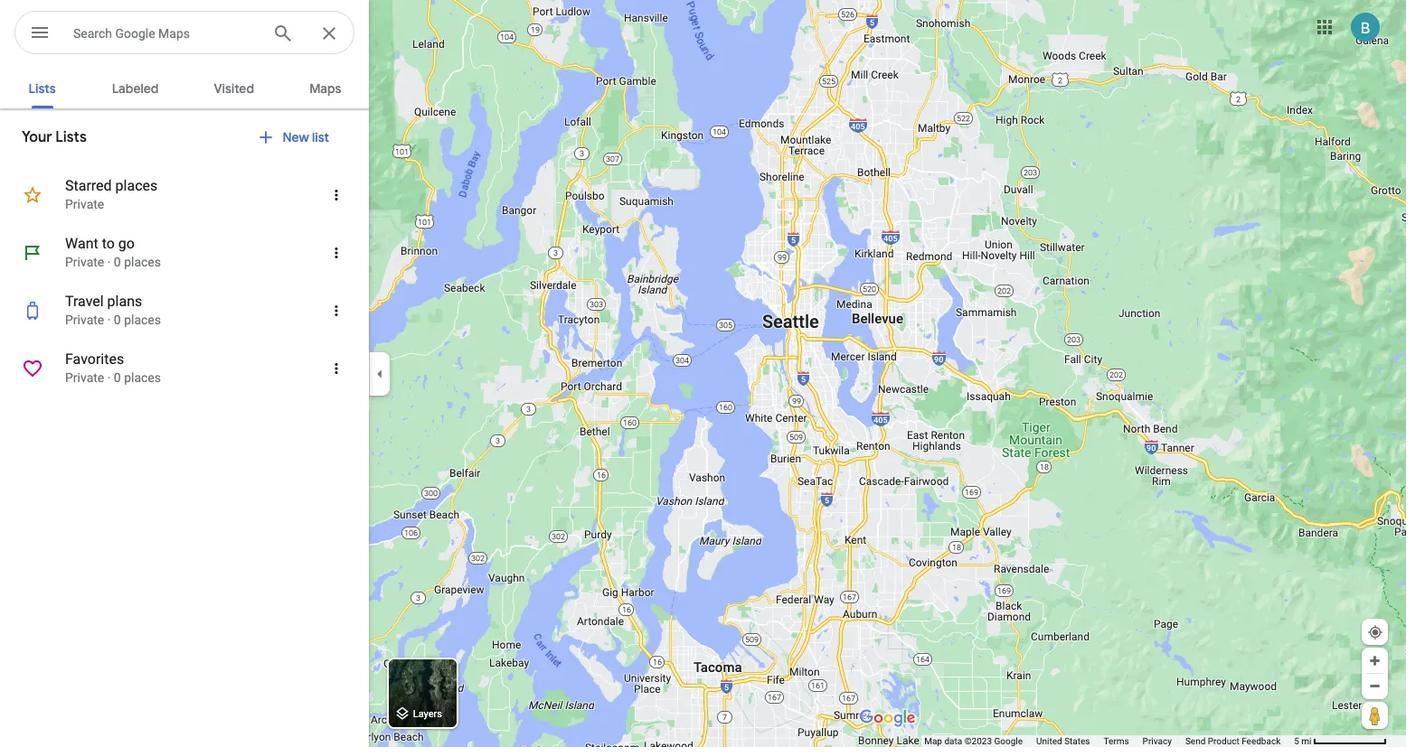 Task type: vqa. For each thing, say whether or not it's contained in the screenshot.
©2023
yes



Task type: describe. For each thing, give the bounding box(es) containing it.
list
[[312, 129, 329, 146]]

©2023
[[965, 737, 992, 747]]

to
[[102, 235, 115, 252]]

search
[[73, 26, 112, 41]]

visited
[[214, 80, 254, 97]]

maps inside the maps button
[[309, 80, 341, 97]]

places inside starred places private
[[115, 177, 158, 194]]

google maps element
[[0, 0, 1406, 748]]

private inside starred places private
[[65, 197, 104, 212]]

favorites private · 0 places
[[65, 351, 161, 385]]

· inside favorites private · 0 places
[[107, 371, 111, 385]]

your places main content
[[0, 65, 369, 748]]

0 vertical spatial maps
[[158, 26, 190, 41]]

terms
[[1104, 737, 1129, 747]]

zoom in image
[[1368, 655, 1382, 668]]

your lists
[[22, 128, 87, 147]]

map data ©2023 google
[[924, 737, 1023, 747]]

tab list inside google maps element
[[0, 65, 369, 109]]

5
[[1294, 737, 1299, 747]]

send
[[1186, 737, 1206, 747]]

places inside travel plans private · 0 places
[[124, 313, 161, 327]]

new list button
[[246, 116, 347, 159]]

more options image for travel plans
[[328, 303, 345, 319]]

private inside travel plans private · 0 places
[[65, 313, 104, 327]]

zoom out image
[[1368, 680, 1382, 694]]

travel
[[65, 293, 104, 310]]

0 inside favorites private · 0 places
[[114, 371, 121, 385]]

lists button
[[13, 65, 71, 109]]

product
[[1208, 737, 1240, 747]]

0 inside travel plans private · 0 places
[[114, 313, 121, 327]]

google inside field
[[115, 26, 155, 41]]

feedback
[[1242, 737, 1281, 747]]

send product feedback
[[1186, 737, 1281, 747]]

starred places private
[[65, 177, 158, 212]]

your
[[22, 128, 52, 147]]

0 inside the want to go private · 0 places
[[114, 255, 121, 270]]

 button
[[14, 11, 65, 58]]

none search field inside google maps element
[[14, 11, 355, 58]]

5 mi
[[1294, 737, 1312, 747]]


[[29, 20, 51, 45]]

1 vertical spatial lists
[[55, 128, 87, 147]]

privacy
[[1143, 737, 1172, 747]]

mi
[[1302, 737, 1312, 747]]

private inside favorites private · 0 places
[[65, 371, 104, 385]]

google inside footer
[[994, 737, 1023, 747]]

places inside the want to go private · 0 places
[[124, 255, 161, 270]]

5 mi button
[[1294, 737, 1387, 747]]

terms button
[[1104, 736, 1129, 748]]

more options image for starred places
[[328, 187, 345, 203]]



Task type: locate. For each thing, give the bounding box(es) containing it.
maps button
[[295, 65, 356, 109]]

1 · from the top
[[107, 255, 111, 270]]

·
[[107, 255, 111, 270], [107, 313, 111, 327], [107, 371, 111, 385]]

favorites
[[65, 351, 124, 368]]

· inside travel plans private · 0 places
[[107, 313, 111, 327]]

private down the favorites in the left top of the page
[[65, 371, 104, 385]]

1 vertical spatial maps
[[309, 80, 341, 97]]

0 horizontal spatial google
[[115, 26, 155, 41]]

private
[[65, 197, 104, 212], [65, 255, 104, 270], [65, 313, 104, 327], [65, 371, 104, 385]]

None search field
[[14, 11, 355, 58]]

go
[[118, 235, 135, 252]]

2 · from the top
[[107, 313, 111, 327]]

2 vertical spatial 0
[[114, 371, 121, 385]]

more options image
[[328, 361, 345, 377]]

footer inside google maps element
[[924, 736, 1294, 748]]

new
[[283, 129, 309, 146]]

0 vertical spatial google
[[115, 26, 155, 41]]

3 more options image from the top
[[328, 303, 345, 319]]

2 vertical spatial more options image
[[328, 303, 345, 319]]

places down go
[[124, 255, 161, 270]]

footer containing map data ©2023 google
[[924, 736, 1294, 748]]

google right ©2023
[[994, 737, 1023, 747]]

0 vertical spatial 0
[[114, 255, 121, 270]]

places inside favorites private · 0 places
[[124, 371, 161, 385]]

0 vertical spatial lists
[[28, 80, 56, 97]]

lists inside button
[[28, 80, 56, 97]]

visited button
[[199, 65, 269, 109]]

travel plans private · 0 places
[[65, 293, 161, 327]]

3 private from the top
[[65, 313, 104, 327]]

none search field containing 
[[14, 11, 355, 58]]

data
[[945, 737, 962, 747]]

places
[[115, 177, 158, 194], [124, 255, 161, 270], [124, 313, 161, 327], [124, 371, 161, 385]]

plans
[[107, 293, 142, 310]]

maps
[[158, 26, 190, 41], [309, 80, 341, 97]]

1 0 from the top
[[114, 255, 121, 270]]

1 horizontal spatial maps
[[309, 80, 341, 97]]

0 down the favorites in the left top of the page
[[114, 371, 121, 385]]

places right starred
[[115, 177, 158, 194]]

show your location image
[[1367, 625, 1384, 641]]

0 down to
[[114, 255, 121, 270]]

show street view coverage image
[[1362, 703, 1388, 730]]

private down starred
[[65, 197, 104, 212]]

google account: brad klo  
(klobrad84@gmail.com) image
[[1351, 12, 1380, 41]]

new list
[[283, 129, 329, 146]]

labeled button
[[97, 65, 173, 109]]

2 0 from the top
[[114, 313, 121, 327]]

· down plans at the left
[[107, 313, 111, 327]]

1 more options image from the top
[[328, 187, 345, 203]]

layers
[[413, 709, 442, 721]]

more options image for want to go
[[328, 245, 345, 261]]

Search Google Maps field
[[14, 11, 355, 55], [73, 22, 258, 43]]

lists right your
[[55, 128, 87, 147]]

states
[[1065, 737, 1090, 747]]

1 vertical spatial google
[[994, 737, 1023, 747]]

want
[[65, 235, 98, 252]]

google right the search
[[115, 26, 155, 41]]

3 · from the top
[[107, 371, 111, 385]]

tab list
[[0, 65, 369, 109]]

1 private from the top
[[65, 197, 104, 212]]

places down plans at the left
[[124, 313, 161, 327]]

3 0 from the top
[[114, 371, 121, 385]]

starred
[[65, 177, 112, 194]]

· down the favorites in the left top of the page
[[107, 371, 111, 385]]

collapse side panel image
[[370, 364, 390, 384]]

want to go private · 0 places
[[65, 235, 161, 270]]

private inside the want to go private · 0 places
[[65, 255, 104, 270]]

0 horizontal spatial maps
[[158, 26, 190, 41]]

private down travel
[[65, 313, 104, 327]]

maps up labeled button
[[158, 26, 190, 41]]

2 more options image from the top
[[328, 245, 345, 261]]

1 vertical spatial ·
[[107, 313, 111, 327]]

labeled
[[112, 80, 159, 97]]

maps up list
[[309, 80, 341, 97]]

private down the want
[[65, 255, 104, 270]]

0
[[114, 255, 121, 270], [114, 313, 121, 327], [114, 371, 121, 385]]

privacy button
[[1143, 736, 1172, 748]]

more options image
[[328, 187, 345, 203], [328, 245, 345, 261], [328, 303, 345, 319]]

united states button
[[1036, 736, 1090, 748]]

4 private from the top
[[65, 371, 104, 385]]

0 down plans at the left
[[114, 313, 121, 327]]

2 vertical spatial ·
[[107, 371, 111, 385]]

search google maps field containing search google maps
[[14, 11, 355, 55]]

united states
[[1036, 737, 1090, 747]]

places down the favorites in the left top of the page
[[124, 371, 161, 385]]

· down to
[[107, 255, 111, 270]]

footer
[[924, 736, 1294, 748]]

lists
[[28, 80, 56, 97], [55, 128, 87, 147]]

lists up your
[[28, 80, 56, 97]]

google
[[115, 26, 155, 41], [994, 737, 1023, 747]]

1 vertical spatial 0
[[114, 313, 121, 327]]

send product feedback button
[[1186, 736, 1281, 748]]

tab list containing lists
[[0, 65, 369, 109]]

united
[[1036, 737, 1062, 747]]

· inside the want to go private · 0 places
[[107, 255, 111, 270]]

2 private from the top
[[65, 255, 104, 270]]

search google maps
[[73, 26, 190, 41]]

map
[[924, 737, 942, 747]]

1 horizontal spatial google
[[994, 737, 1023, 747]]

0 vertical spatial ·
[[107, 255, 111, 270]]

1 vertical spatial more options image
[[328, 245, 345, 261]]

0 vertical spatial more options image
[[328, 187, 345, 203]]



